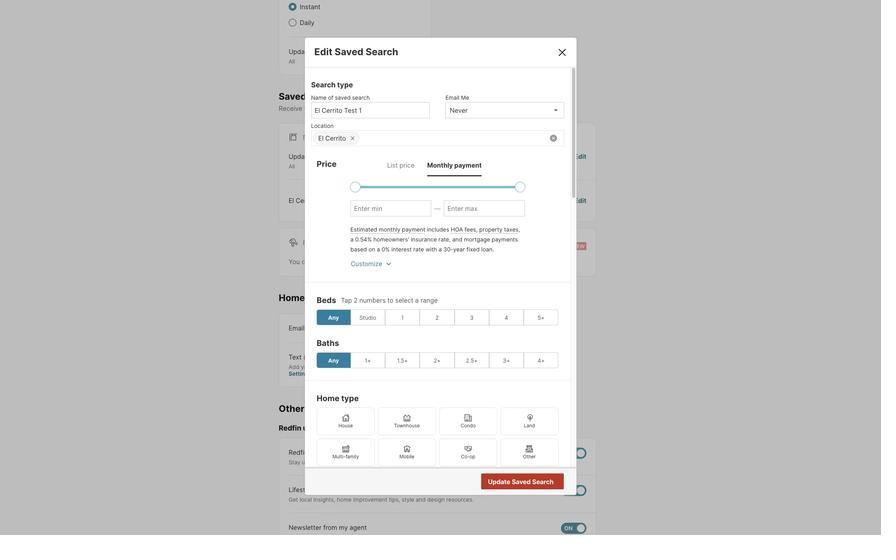 Task type: vqa. For each thing, say whether or not it's contained in the screenshot.
THE NUMBER
yes



Task type: describe. For each thing, give the bounding box(es) containing it.
op
[[470, 454, 476, 460]]

home for home tours
[[279, 292, 305, 304]]

news
[[310, 449, 326, 457]]

minimum price slider
[[350, 182, 361, 192]]

email me
[[446, 94, 470, 101]]

saved right create
[[335, 258, 354, 266]]

2 types from the top
[[313, 153, 330, 161]]

2 horizontal spatial to
[[424, 459, 430, 466]]

location element
[[311, 119, 561, 130]]

list price
[[387, 161, 415, 169]]

(sms)
[[304, 353, 322, 361]]

name
[[311, 94, 327, 101]]

to inside edit saved search dialog
[[388, 297, 394, 305]]

sale
[[318, 134, 333, 142]]

House checkbox
[[317, 408, 375, 436]]

customize
[[351, 260, 383, 268]]

2 inside option
[[436, 314, 439, 321]]

and right "tools"
[[376, 459, 386, 466]]

option group for baths
[[317, 353, 559, 369]]

cerrito for el cerrito test 1
[[296, 197, 317, 205]]

insights,
[[314, 496, 336, 503]]

1 update types all from the top
[[289, 48, 330, 65]]

Condo checkbox
[[440, 408, 498, 436]]

1 inside 1 option
[[402, 314, 404, 321]]

family
[[346, 454, 359, 460]]

1.5+ radio
[[386, 353, 420, 369]]

multi-family
[[333, 454, 359, 460]]

daily
[[300, 19, 315, 27]]

loan.
[[482, 246, 495, 253]]

connect
[[494, 459, 515, 466]]

on inside % homeowners' insurance rate, and mortgage payments based on a
[[369, 246, 376, 253]]

2 checkbox
[[420, 310, 455, 326]]

Any checkbox
[[317, 310, 351, 326]]

taxes
[[505, 226, 519, 233]]

3
[[470, 314, 474, 321]]

can
[[302, 258, 313, 266]]

and inside the lifestyle & tips get local insights, home improvement tips, style and design resources.
[[416, 496, 426, 503]]

estimated
[[351, 226, 378, 233]]

none search field inside edit saved search dialog
[[360, 131, 564, 147]]

on inside redfin news stay up to date on redfin's tools and features, how to buy or sell a home, and connect with an agent.
[[331, 459, 337, 466]]

remove el cerrito image
[[351, 136, 355, 141]]

how
[[412, 459, 423, 466]]

Name of saved search text field
[[315, 107, 426, 115]]

2+
[[434, 357, 441, 364]]

a left the range
[[416, 297, 419, 305]]

0 % interest rate with a 30-year fixed loan.
[[382, 246, 495, 253]]

create
[[315, 258, 334, 266]]

while
[[386, 258, 401, 266]]

el cerrito test 1
[[289, 197, 336, 205]]

1 , from the left
[[477, 226, 478, 233]]

search type
[[311, 81, 353, 89]]

tap 2 numbers to select a range
[[341, 297, 438, 305]]

any for 1+
[[329, 357, 339, 364]]

no results
[[522, 478, 553, 486]]

Enter min text field
[[354, 205, 428, 213]]

other for other emails
[[279, 403, 305, 414]]

clear input button
[[550, 135, 557, 142]]

design
[[428, 496, 445, 503]]

lifestyle & tips get local insights, home improvement tips, style and design resources.
[[289, 486, 474, 503]]

2.5+
[[466, 357, 478, 364]]

home tours
[[279, 292, 331, 304]]

preferred
[[408, 105, 436, 113]]

4+ radio
[[524, 353, 559, 369]]

monthly
[[428, 161, 453, 169]]

with inside edit saved search dialog
[[426, 246, 437, 253]]

redfin for redfin news stay up to date on redfin's tools and features, how to buy or sell a home, and connect with an agent.
[[289, 449, 308, 457]]

rate,
[[439, 236, 451, 243]]

0.54
[[356, 236, 368, 243]]

email for email
[[289, 324, 305, 332]]

1 vertical spatial %
[[386, 246, 390, 253]]

1 vertical spatial searches
[[356, 258, 384, 266]]

for for for rent
[[303, 239, 316, 247]]

redfin for redfin updates
[[279, 424, 302, 432]]

updates
[[303, 424, 332, 432]]

name of saved search
[[311, 94, 370, 101]]

on inside saved searches receive timely notifications based on your preferred search filters.
[[383, 105, 391, 113]]

edit saved search dialog
[[305, 38, 577, 535]]

instant
[[300, 3, 321, 11]]

from
[[324, 524, 337, 532]]

settings
[[289, 370, 312, 377]]

3+
[[503, 357, 511, 364]]

rate
[[414, 246, 424, 253]]

saved up search type
[[335, 46, 364, 58]]

insurance
[[411, 236, 437, 243]]

—
[[435, 205, 441, 213]]

1 vertical spatial search
[[311, 81, 336, 89]]

for for for sale
[[303, 134, 316, 142]]

5+
[[538, 314, 545, 321]]

customize button
[[351, 254, 394, 270]]

Co-op checkbox
[[440, 439, 498, 467]]

edit button for no emails
[[575, 196, 587, 205]]

no for no emails
[[513, 197, 522, 205]]

location
[[311, 123, 334, 129]]

fixed
[[467, 246, 480, 253]]

option group for home type
[[317, 408, 559, 467]]

on right always
[[414, 324, 422, 332]]

redfin updates
[[279, 424, 332, 432]]

redfin news stay up to date on redfin's tools and features, how to buy or sell a home, and connect with an agent.
[[289, 449, 554, 466]]

tap
[[341, 297, 352, 305]]

your inside saved searches receive timely notifications based on your preferred search filters.
[[393, 105, 406, 113]]

account settings link
[[289, 363, 383, 377]]

0 horizontal spatial to
[[310, 459, 316, 466]]

1 vertical spatial your
[[301, 363, 313, 370]]

and right home,
[[483, 459, 492, 466]]

search for update saved search
[[533, 478, 554, 486]]

with inside redfin news stay up to date on redfin's tools and features, how to buy or sell a home, and connect with an agent.
[[517, 459, 528, 466]]

edit for edit saved search
[[315, 46, 333, 58]]

Daily radio
[[289, 19, 297, 27]]

estimated monthly payment includes hoa fees , property taxes
[[351, 226, 519, 233]]

local
[[300, 496, 312, 503]]

co-
[[461, 454, 470, 460]]

Instant radio
[[289, 3, 297, 11]]

agent
[[350, 524, 367, 532]]

select
[[396, 297, 414, 305]]

edit for edit button for no emails
[[575, 197, 587, 205]]

saved searches receive timely notifications based on your preferred search filters.
[[279, 91, 478, 113]]

1 checkbox
[[386, 310, 420, 326]]

30-
[[444, 246, 454, 253]]

number
[[332, 363, 352, 370]]

land
[[524, 423, 535, 429]]

based inside % homeowners' insurance rate, and mortgage payments based on a
[[351, 246, 367, 253]]

Townhouse checkbox
[[378, 408, 436, 436]]

resources.
[[447, 496, 474, 503]]

2.5+ radio
[[455, 353, 490, 369]]

and inside % homeowners' insurance rate, and mortgage payments based on a
[[453, 236, 463, 243]]

4 checkbox
[[490, 310, 524, 326]]

add your phone number in
[[289, 363, 360, 370]]

% inside % homeowners' insurance rate, and mortgage payments based on a
[[368, 236, 372, 243]]

text
[[289, 353, 302, 361]]

beds
[[317, 296, 336, 305]]

saved inside saved searches receive timely notifications based on your preferred search filters.
[[279, 91, 307, 102]]

style
[[402, 496, 415, 503]]

townhouse
[[394, 423, 420, 429]]

tools
[[361, 459, 374, 466]]

date
[[317, 459, 329, 466]]

get
[[289, 496, 298, 503]]



Task type: locate. For each thing, give the bounding box(es) containing it.
includes
[[427, 226, 450, 233]]

home up house option
[[317, 394, 340, 404]]

range
[[421, 297, 438, 305]]

1 horizontal spatial searches
[[356, 258, 384, 266]]

based down 0.54
[[351, 246, 367, 253]]

text (sms)
[[289, 353, 322, 361]]

no results button
[[513, 474, 563, 490]]

a left 30-
[[439, 246, 442, 253]]

emails for no emails
[[523, 197, 543, 205]]

0 horizontal spatial home
[[279, 292, 305, 304]]

saved up receive
[[279, 91, 307, 102]]

3+ radio
[[490, 353, 524, 369]]

list box
[[446, 102, 565, 119]]

of
[[328, 94, 334, 101]]

type for home type
[[342, 394, 359, 404]]

0 vertical spatial emails
[[523, 197, 543, 205]]

edit button for update types
[[575, 152, 587, 170]]

1 vertical spatial emails
[[307, 403, 336, 414]]

newsletter
[[289, 524, 322, 532]]

list price element
[[387, 154, 415, 177]]

0 vertical spatial your
[[393, 105, 406, 113]]

2 vertical spatial edit
[[575, 197, 587, 205]]

1 horizontal spatial search
[[366, 46, 399, 58]]

1 all from the top
[[289, 58, 295, 65]]

Multi-family checkbox
[[317, 439, 375, 467]]

0 vertical spatial payment
[[455, 161, 482, 169]]

update
[[289, 48, 311, 56], [289, 153, 311, 161], [488, 478, 511, 486]]

1 horizontal spatial el
[[319, 134, 324, 142]]

4
[[505, 314, 509, 321]]

None checkbox
[[396, 352, 422, 363]]

1 horizontal spatial to
[[388, 297, 394, 305]]

edit inside dialog
[[315, 46, 333, 58]]

2 edit button from the top
[[575, 196, 587, 205]]

0 vertical spatial option group
[[317, 310, 559, 326]]

emails down maximum price slider
[[523, 197, 543, 205]]

cerrito inside edit saved search dialog
[[326, 134, 346, 142]]

price
[[317, 159, 337, 169]]

timely
[[304, 105, 322, 113]]

and right style
[[416, 496, 426, 503]]

update down the connect
[[488, 478, 511, 486]]

0 horizontal spatial searches
[[309, 91, 351, 102]]

Any radio
[[317, 353, 351, 369]]

search for edit saved search
[[366, 46, 399, 58]]

edit saved search
[[315, 46, 399, 58]]

1 horizontal spatial cerrito
[[326, 134, 346, 142]]

search up name of saved search text box
[[352, 94, 370, 101]]

with
[[426, 246, 437, 253], [517, 459, 528, 466]]

0 vertical spatial redfin
[[279, 424, 302, 432]]

1 horizontal spatial emails
[[523, 197, 543, 205]]

monthly payment element
[[428, 154, 482, 177]]

based down "name of saved search" element
[[363, 105, 382, 113]]

0 vertical spatial no
[[513, 197, 522, 205]]

to right up
[[310, 459, 316, 466]]

email left me
[[446, 94, 460, 101]]

rent
[[318, 239, 334, 247]]

1 horizontal spatial 1
[[402, 314, 404, 321]]

email for email me
[[446, 94, 460, 101]]

1 vertical spatial no
[[522, 478, 531, 486]]

update types all down for sale
[[289, 153, 330, 170]]

Land checkbox
[[501, 408, 559, 436]]

fees
[[465, 226, 477, 233]]

0 vertical spatial email
[[446, 94, 460, 101]]

2
[[354, 297, 358, 305], [436, 314, 439, 321]]

no emails
[[513, 197, 543, 205]]

search
[[366, 46, 399, 58], [311, 81, 336, 89], [533, 478, 554, 486]]

Other checkbox
[[501, 439, 559, 467]]

redfin inside redfin news stay up to date on redfin's tools and features, how to buy or sell a home, and connect with an agent.
[[289, 449, 308, 457]]

, inside , a
[[519, 226, 521, 233]]

a left 0.54
[[351, 236, 354, 243]]

2 any from the top
[[329, 357, 339, 364]]

0 horizontal spatial with
[[426, 246, 437, 253]]

redfin down 'other emails'
[[279, 424, 302, 432]]

1 vertical spatial option group
[[317, 353, 559, 369]]

tips,
[[389, 496, 400, 503]]

emails up updates
[[307, 403, 336, 414]]

other up redfin updates
[[279, 403, 305, 414]]

add
[[289, 363, 300, 370]]

for sale
[[303, 134, 333, 142]]

home,
[[465, 459, 481, 466]]

1 right test
[[333, 197, 336, 205]]

0 vertical spatial home
[[279, 292, 305, 304]]

2 vertical spatial update
[[488, 478, 511, 486]]

a right the sell
[[460, 459, 463, 466]]

0 vertical spatial edit button
[[575, 152, 587, 170]]

searches inside saved searches receive timely notifications based on your preferred search filters.
[[309, 91, 351, 102]]

home inside edit saved search dialog
[[317, 394, 340, 404]]

Studio checkbox
[[351, 310, 386, 326]]

type up saved
[[338, 81, 353, 89]]

0 horizontal spatial search
[[311, 81, 336, 89]]

mortgage
[[464, 236, 491, 243]]

searches down search type
[[309, 91, 351, 102]]

email inside edit saved search dialog
[[446, 94, 460, 101]]

1.5+
[[397, 357, 408, 364]]

with down insurance
[[426, 246, 437, 253]]

0 horizontal spatial ,
[[477, 226, 478, 233]]

1 vertical spatial type
[[342, 394, 359, 404]]

results
[[532, 478, 553, 486]]

0 vertical spatial update types all
[[289, 48, 330, 65]]

1 horizontal spatial search
[[437, 105, 458, 113]]

your up settings
[[301, 363, 313, 370]]

el cerrito
[[319, 134, 346, 142]]

1 horizontal spatial no
[[522, 478, 531, 486]]

year
[[454, 246, 465, 253]]

5+ checkbox
[[524, 310, 559, 326]]

cerrito left test
[[296, 197, 317, 205]]

on
[[383, 105, 391, 113], [369, 246, 376, 253], [414, 324, 422, 332], [331, 459, 337, 466]]

Mobile checkbox
[[378, 439, 436, 467]]

numbers
[[360, 297, 386, 305]]

0 vertical spatial cerrito
[[326, 134, 346, 142]]

types
[[313, 48, 330, 56], [313, 153, 330, 161]]

and down the hoa
[[453, 236, 463, 243]]

other inside option
[[524, 454, 536, 460]]

search down email me
[[437, 105, 458, 113]]

sell
[[450, 459, 458, 466]]

2 right tap in the bottom left of the page
[[354, 297, 358, 305]]

1 horizontal spatial other
[[524, 454, 536, 460]]

1 horizontal spatial payment
[[455, 161, 482, 169]]

2 for from the top
[[303, 239, 316, 247]]

1 horizontal spatial your
[[393, 105, 406, 113]]

for left sale
[[303, 134, 316, 142]]

0 vertical spatial other
[[279, 403, 305, 414]]

2 vertical spatial option group
[[317, 408, 559, 467]]

0 vertical spatial el
[[319, 134, 324, 142]]

% down homeowners'
[[386, 246, 390, 253]]

for rent
[[303, 239, 334, 247]]

1 vertical spatial 2
[[436, 314, 439, 321]]

1 vertical spatial for
[[303, 239, 316, 247]]

any for studio
[[329, 314, 339, 321]]

0 vertical spatial search
[[352, 94, 370, 101]]

1 vertical spatial types
[[313, 153, 330, 161]]

update types all down daily
[[289, 48, 330, 65]]

with left the an
[[517, 459, 528, 466]]

1 vertical spatial redfin
[[289, 449, 308, 457]]

1 horizontal spatial with
[[517, 459, 528, 466]]

edit saved search element
[[315, 46, 548, 58]]

any inside option
[[329, 357, 339, 364]]

on right date
[[331, 459, 337, 466]]

features,
[[387, 459, 410, 466]]

studio
[[360, 314, 377, 321]]

no down maximum price slider
[[513, 197, 522, 205]]

el down location in the top left of the page
[[319, 134, 324, 142]]

1+
[[365, 357, 371, 364]]

emails
[[523, 197, 543, 205], [307, 403, 336, 414]]

update inside button
[[488, 478, 511, 486]]

mobile
[[400, 454, 415, 460]]

, right 'property'
[[519, 226, 521, 233]]

1 vertical spatial other
[[524, 454, 536, 460]]

other for other
[[524, 454, 536, 460]]

1 vertical spatial update types all
[[289, 153, 330, 170]]

based inside saved searches receive timely notifications based on your preferred search filters.
[[363, 105, 382, 113]]

or
[[443, 459, 448, 466]]

option group
[[317, 310, 559, 326], [317, 353, 559, 369], [317, 408, 559, 467]]

0 horizontal spatial no
[[513, 197, 522, 205]]

1 vertical spatial payment
[[402, 226, 426, 233]]

1 edit button from the top
[[575, 152, 587, 170]]

account settings
[[289, 363, 383, 377]]

any
[[329, 314, 339, 321], [329, 357, 339, 364]]

0 vertical spatial update
[[289, 48, 311, 56]]

update down for sale
[[289, 153, 311, 161]]

0 vertical spatial for
[[303, 134, 316, 142]]

home left 'tours'
[[279, 292, 305, 304]]

1 vertical spatial update
[[289, 153, 311, 161]]

a left 0 at the left
[[377, 246, 380, 253]]

0 horizontal spatial cerrito
[[296, 197, 317, 205]]

2 vertical spatial search
[[533, 478, 554, 486]]

1 vertical spatial search
[[437, 105, 458, 113]]

1 vertical spatial based
[[351, 246, 367, 253]]

on left 0 at the left
[[369, 246, 376, 253]]

2 down the range
[[436, 314, 439, 321]]

saved
[[335, 46, 364, 58], [279, 91, 307, 102], [335, 258, 354, 266], [512, 478, 531, 486]]

edit for edit button associated with update types
[[575, 153, 587, 161]]

1 vertical spatial 1
[[402, 314, 404, 321]]

a inside redfin news stay up to date on redfin's tools and features, how to buy or sell a home, and connect with an agent.
[[460, 459, 463, 466]]

0 vertical spatial with
[[426, 246, 437, 253]]

saved inside button
[[512, 478, 531, 486]]

cerrito left remove el cerrito image
[[326, 134, 346, 142]]

lifestyle
[[289, 486, 314, 494]]

any inside option
[[329, 314, 339, 321]]

, up mortgage on the top
[[477, 226, 478, 233]]

no inside button
[[522, 478, 531, 486]]

filters.
[[459, 105, 478, 113]]

,
[[477, 226, 478, 233], [519, 226, 521, 233]]

1 horizontal spatial %
[[386, 246, 390, 253]]

1 horizontal spatial ,
[[519, 226, 521, 233]]

0 vertical spatial %
[[368, 236, 372, 243]]

edit button
[[575, 152, 587, 170], [575, 196, 587, 205]]

you
[[289, 258, 300, 266]]

1 vertical spatial edit
[[575, 153, 587, 161]]

improvement
[[353, 496, 388, 503]]

1 vertical spatial with
[[517, 459, 528, 466]]

payment up insurance
[[402, 226, 426, 233]]

2 , from the left
[[519, 226, 521, 233]]

1 horizontal spatial email
[[446, 94, 460, 101]]

types down daily
[[313, 48, 330, 56]]

property
[[480, 226, 503, 233]]

0 vertical spatial all
[[289, 58, 295, 65]]

tours
[[307, 292, 331, 304]]

home for home type
[[317, 394, 340, 404]]

saved left results
[[512, 478, 531, 486]]

all left price
[[289, 163, 295, 170]]

other left agent.
[[524, 454, 536, 460]]

saved
[[335, 94, 351, 101]]

always
[[391, 324, 412, 332]]

, a
[[351, 226, 521, 243]]

option group containing house
[[317, 408, 559, 467]]

1 vertical spatial any
[[329, 357, 339, 364]]

list
[[387, 161, 398, 169]]

a inside % homeowners' insurance rate, and mortgage payments based on a
[[377, 246, 380, 253]]

0 horizontal spatial %
[[368, 236, 372, 243]]

update saved search button
[[481, 474, 564, 490]]

email me element
[[446, 90, 561, 102]]

home type
[[317, 394, 359, 404]]

no for no results
[[522, 478, 531, 486]]

redfin up stay
[[289, 449, 308, 457]]

el for el cerrito test 1
[[289, 197, 294, 205]]

emails for other emails
[[307, 403, 336, 414]]

Enter max text field
[[448, 205, 522, 213]]

a inside , a
[[351, 236, 354, 243]]

searching
[[403, 258, 432, 266]]

1 up always
[[402, 314, 404, 321]]

1 types from the top
[[313, 48, 330, 56]]

payment right monthly
[[455, 161, 482, 169]]

types down for sale
[[313, 153, 330, 161]]

1 vertical spatial home
[[317, 394, 340, 404]]

0 horizontal spatial 1
[[333, 197, 336, 205]]

searches down 0 at the left
[[356, 258, 384, 266]]

your left preferred
[[393, 105, 406, 113]]

2+ radio
[[420, 353, 455, 369]]

monthly payment
[[428, 161, 482, 169]]

3 checkbox
[[455, 310, 490, 326]]

0
[[382, 246, 386, 253]]

list box inside edit saved search dialog
[[446, 102, 565, 119]]

0 horizontal spatial your
[[301, 363, 313, 370]]

0 horizontal spatial payment
[[402, 226, 426, 233]]

0 horizontal spatial other
[[279, 403, 305, 414]]

update types all
[[289, 48, 330, 65], [289, 153, 330, 170]]

baths
[[317, 339, 339, 348]]

interest
[[392, 246, 412, 253]]

0 vertical spatial searches
[[309, 91, 351, 102]]

1 vertical spatial el
[[289, 197, 294, 205]]

1 for from the top
[[303, 134, 316, 142]]

account
[[360, 363, 383, 370]]

0 vertical spatial edit
[[315, 46, 333, 58]]

you can create saved searches while searching for
[[289, 258, 444, 266]]

el inside edit saved search dialog
[[319, 134, 324, 142]]

me
[[461, 94, 470, 101]]

1 vertical spatial edit button
[[575, 196, 587, 205]]

1+ radio
[[351, 353, 386, 369]]

cerrito for el cerrito
[[326, 134, 346, 142]]

no
[[513, 197, 522, 205], [522, 478, 531, 486]]

a
[[351, 236, 354, 243], [377, 246, 380, 253], [439, 246, 442, 253], [416, 297, 419, 305], [460, 459, 463, 466]]

2 update types all from the top
[[289, 153, 330, 170]]

search inside update saved search button
[[533, 478, 554, 486]]

name of saved search element
[[311, 90, 426, 102]]

email up text
[[289, 324, 305, 332]]

0 vertical spatial 1
[[333, 197, 336, 205]]

condo
[[461, 423, 476, 429]]

0 vertical spatial 2
[[354, 297, 358, 305]]

% down estimated
[[368, 236, 372, 243]]

redfin's
[[339, 459, 360, 466]]

update down daily radio
[[289, 48, 311, 56]]

test
[[318, 197, 331, 205]]

search inside saved searches receive timely notifications based on your preferred search filters.
[[437, 105, 458, 113]]

None checkbox
[[562, 448, 587, 459], [562, 485, 587, 496], [562, 523, 587, 534], [562, 448, 587, 459], [562, 485, 587, 496], [562, 523, 587, 534]]

all down daily radio
[[289, 58, 295, 65]]

0 vertical spatial search
[[366, 46, 399, 58]]

0 horizontal spatial el
[[289, 197, 294, 205]]

1 horizontal spatial home
[[317, 394, 340, 404]]

type up house option
[[342, 394, 359, 404]]

to left buy
[[424, 459, 430, 466]]

0 vertical spatial any
[[329, 314, 339, 321]]

1 vertical spatial cerrito
[[296, 197, 317, 205]]

0 vertical spatial based
[[363, 105, 382, 113]]

1 vertical spatial all
[[289, 163, 295, 170]]

type for search type
[[338, 81, 353, 89]]

for left rent
[[303, 239, 316, 247]]

no left results
[[522, 478, 531, 486]]

0 horizontal spatial 2
[[354, 297, 358, 305]]

co-op
[[461, 454, 476, 460]]

0 horizontal spatial emails
[[307, 403, 336, 414]]

None search field
[[360, 131, 564, 147]]

0 horizontal spatial search
[[352, 94, 370, 101]]

search inside "name of saved search" element
[[352, 94, 370, 101]]

to left select
[[388, 297, 394, 305]]

2 horizontal spatial search
[[533, 478, 554, 486]]

multi-
[[333, 454, 346, 460]]

el left test
[[289, 197, 294, 205]]

price
[[400, 161, 415, 169]]

0 horizontal spatial email
[[289, 324, 305, 332]]

homeowners'
[[374, 236, 410, 243]]

on down "name of saved search" element
[[383, 105, 391, 113]]

always on
[[391, 324, 422, 332]]

maximum price slider
[[515, 182, 526, 192]]

el for el cerrito
[[319, 134, 324, 142]]

edit
[[315, 46, 333, 58], [575, 153, 587, 161], [575, 197, 587, 205]]

1 horizontal spatial 2
[[436, 314, 439, 321]]

1 vertical spatial email
[[289, 324, 305, 332]]

1 any from the top
[[329, 314, 339, 321]]

0 vertical spatial types
[[313, 48, 330, 56]]

2 all from the top
[[289, 163, 295, 170]]

0 vertical spatial type
[[338, 81, 353, 89]]



